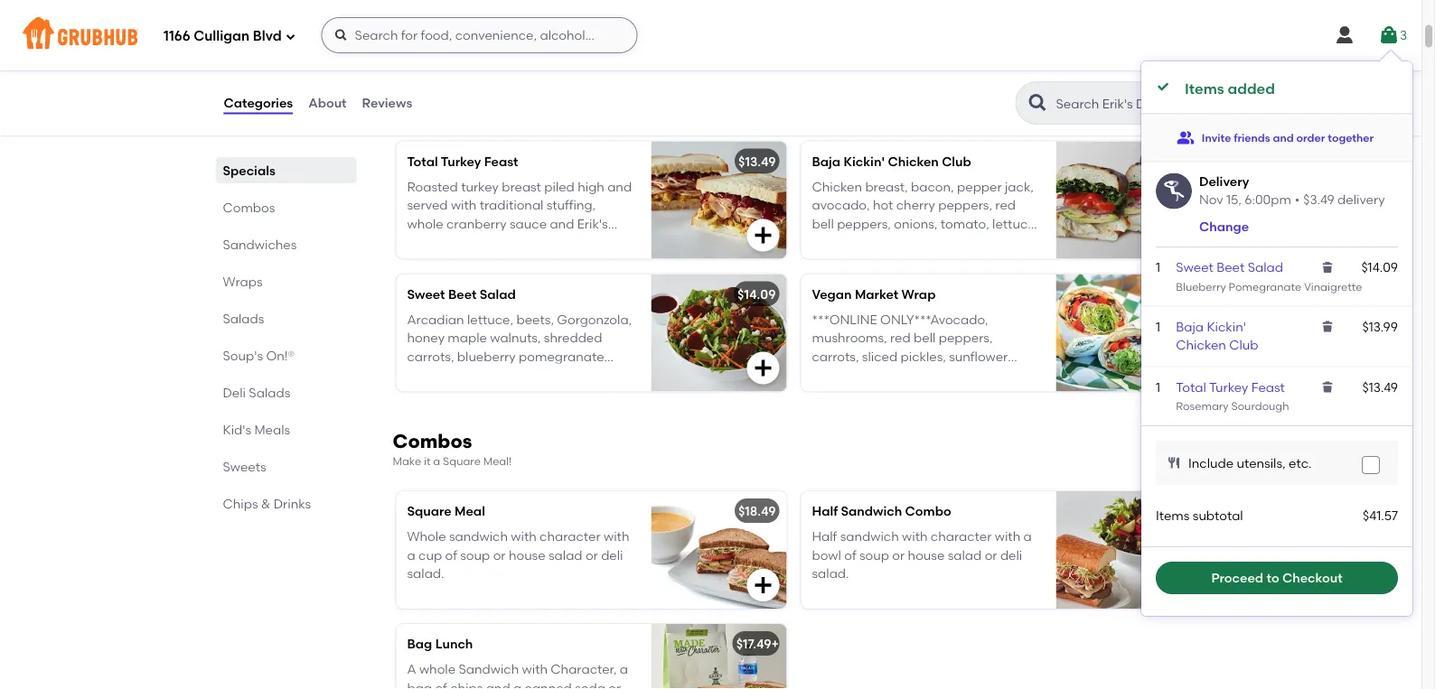 Task type: locate. For each thing, give the bounding box(es) containing it.
$14.09 left vegan
[[738, 287, 776, 302]]

feast up 'breast'
[[484, 154, 518, 169]]

total
[[407, 154, 438, 169], [1176, 380, 1207, 395]]

0 horizontal spatial chicken
[[812, 179, 862, 195]]

whole up 'secret'
[[407, 216, 444, 231]]

$13.49 inside items added tooltip
[[1363, 380, 1398, 395]]

of inside "whole sandwich with character with a cup of soup or house salad or deli salad."
[[445, 548, 457, 563]]

2 horizontal spatial chicken
[[1176, 338, 1227, 353]]

sauce
[[510, 216, 547, 231]]

0 vertical spatial baja kickin' chicken club
[[812, 154, 972, 169]]

1 vertical spatial salads
[[249, 385, 290, 400]]

turkey up rosemary sourdough
[[1209, 380, 1249, 395]]

svg image inside the main navigation navigation
[[285, 31, 296, 42]]

1 sandwich from the left
[[449, 529, 508, 545]]

total turkey feast inside items added tooltip
[[1176, 380, 1285, 395]]

club inside baja kickin' chicken club
[[1230, 338, 1259, 353]]

total up rosemary
[[1176, 380, 1207, 395]]

chicken up avocado,
[[812, 179, 862, 195]]

1 vertical spatial chicken
[[812, 179, 862, 195]]

peppers,
[[939, 198, 993, 213], [837, 216, 891, 231]]

baja kickin' chicken club down the blueberry
[[1176, 319, 1259, 353]]

1 vertical spatial baja
[[1176, 319, 1204, 335]]

bread.
[[476, 253, 516, 268]]

whole up bag
[[419, 662, 456, 678]]

0 horizontal spatial sandwich
[[449, 529, 508, 545]]

1
[[1156, 260, 1161, 275], [1156, 319, 1161, 335], [1156, 380, 1161, 395]]

1 vertical spatial sandwich
[[459, 662, 519, 678]]

1 left total turkey feast link
[[1156, 380, 1161, 395]]

salad inside half sandwich with character with a bowl of soup or house salad or deli salad.
[[948, 548, 982, 563]]

1 vertical spatial whole
[[419, 662, 456, 678]]

club up total turkey feast link
[[1230, 338, 1259, 353]]

kickin' up breast,
[[844, 154, 885, 169]]

vinaigrette.
[[407, 367, 477, 383]]

salad. down cup
[[407, 566, 444, 581]]

carrots,
[[407, 349, 454, 364]]

sandwich inside half sandwich with character with a bowl of soup or house salad or deli salad.
[[840, 529, 899, 545]]

cal.
[[542, 253, 564, 268], [506, 367, 528, 383]]

bacon,
[[911, 179, 954, 195]]

turkey up turkey
[[441, 154, 481, 169]]

1 horizontal spatial deli
[[1001, 548, 1023, 563]]

1 horizontal spatial on
[[936, 234, 951, 250]]

1 horizontal spatial $13.99
[[1363, 319, 1398, 335]]

deli salads
[[223, 385, 290, 400]]

pepper
[[957, 179, 1002, 195]]

blueberry
[[457, 349, 516, 364]]

onion
[[812, 253, 847, 268]]

0 vertical spatial salad
[[1248, 260, 1284, 275]]

1166
[[164, 28, 190, 44]]

specials inside the specials for a limited time only.
[[393, 80, 474, 103]]

1 deli from the left
[[601, 548, 623, 563]]

1 down $11.49
[[1156, 319, 1161, 335]]

1 horizontal spatial cal.
[[542, 253, 564, 268]]

items for items added
[[1185, 80, 1225, 98]]

baja kickin' chicken club image
[[1056, 141, 1192, 259]]

sweet up the arcadian
[[407, 287, 445, 302]]

soup for bowl
[[860, 548, 890, 563]]

salad. down bowl
[[812, 566, 849, 581]]

hot
[[873, 198, 893, 213]]

1166 culligan blvd
[[164, 28, 282, 44]]

0 horizontal spatial sandwich
[[459, 662, 519, 678]]

0 vertical spatial sweet beet salad
[[1176, 260, 1284, 275]]

soup inside "whole sandwich with character with a cup of soup or house salad or deli salad."
[[460, 548, 490, 563]]

combos
[[223, 200, 275, 215], [393, 430, 472, 453]]

sweets
[[223, 459, 266, 475]]

invite friends and order together button
[[1177, 122, 1374, 154]]

2 soup from the left
[[860, 548, 890, 563]]

0 vertical spatial half
[[812, 504, 838, 519]]

about
[[308, 95, 347, 111]]

$3.49
[[1304, 192, 1335, 208]]

soup's on!® tab
[[223, 346, 349, 365]]

and inside a whole sandwich with character, a bag of chips and a canned soda o
[[486, 681, 510, 690]]

1 1 from the top
[[1156, 260, 1161, 275]]

1 vertical spatial cal.
[[506, 367, 528, 383]]

1 horizontal spatial baja
[[1176, 319, 1204, 335]]

baja kickin' chicken club link
[[1176, 319, 1259, 353]]

sandwich up chips
[[459, 662, 519, 678]]

3 or from the left
[[893, 548, 905, 563]]

1 vertical spatial total turkey feast
[[1176, 380, 1285, 395]]

salad for half sandwich combo
[[948, 548, 982, 563]]

wraps tab
[[223, 272, 349, 291]]

specials inside tab
[[223, 163, 275, 178]]

order
[[1297, 131, 1326, 144]]

limited
[[422, 105, 458, 118]]

0 vertical spatial cal.
[[542, 253, 564, 268]]

house inside half sandwich with character with a bowl of soup or house salad or deli salad.
[[908, 548, 945, 563]]

baja kickin' chicken club up breast,
[[812, 154, 972, 169]]

on up warm.
[[936, 234, 951, 250]]

1 vertical spatial salad
[[480, 287, 516, 302]]

$41.57
[[1363, 508, 1398, 524]]

salads inside tab
[[223, 311, 264, 326]]

1 horizontal spatial $13.49
[[1363, 380, 1398, 395]]

sandwich
[[841, 504, 902, 519], [459, 662, 519, 678]]

and left order
[[1273, 131, 1294, 144]]

sandwich down half sandwich combo
[[840, 529, 899, 545]]

Search Erik's DeliCafe search field
[[1055, 95, 1193, 112]]

square right it at the left
[[443, 455, 481, 468]]

svg image
[[285, 31, 296, 42], [1321, 260, 1335, 275], [1321, 320, 1335, 334], [753, 357, 774, 379], [1167, 456, 1182, 470], [1158, 575, 1179, 596]]

of right cup
[[445, 548, 457, 563]]

1 or from the left
[[493, 548, 506, 563]]

combos up it at the left
[[393, 430, 472, 453]]

peppers, up 'tomato,'
[[939, 198, 993, 213]]

salad up the pomegranate
[[1248, 260, 1284, 275]]

salad. inside "whole sandwich with character with a cup of soup or house salad or deli salad."
[[407, 566, 444, 581]]

salad. inside half sandwich with character with a bowl of soup or house salad or deli salad.
[[812, 566, 849, 581]]

total turkey feast up rosemary sourdough
[[1176, 380, 1285, 395]]

sandwiches
[[223, 237, 297, 252]]

1 vertical spatial total
[[1176, 380, 1207, 395]]

beets,
[[517, 312, 554, 327]]

1 horizontal spatial salad
[[1248, 260, 1284, 275]]

1 soup from the left
[[460, 548, 490, 563]]

half inside half sandwich with character with a bowl of soup or house salad or deli salad.
[[812, 529, 837, 545]]

baja
[[812, 154, 841, 169], [1176, 319, 1204, 335]]

baja down the blueberry
[[1176, 319, 1204, 335]]

soup down half sandwich combo
[[860, 548, 890, 563]]

turkey
[[441, 154, 481, 169], [1209, 380, 1249, 395]]

cal. inside roasted turkey breast piled high and served with traditional stuffing, whole cranberry sauce and erik's secret goo on sliced rosemary sourdough bread.  810 cal.
[[542, 253, 564, 268]]

1 horizontal spatial sandwich
[[841, 504, 902, 519]]

1 horizontal spatial kickin'
[[1207, 319, 1247, 335]]

0 vertical spatial total
[[407, 154, 438, 169]]

1 horizontal spatial baja kickin' chicken club
[[1176, 319, 1259, 353]]

house inside "whole sandwich with character with a cup of soup or house salad or deli salad."
[[509, 548, 546, 563]]

1 vertical spatial items
[[1156, 508, 1190, 524]]

a
[[407, 662, 416, 678]]

cup
[[419, 548, 442, 563]]

1 vertical spatial 1
[[1156, 319, 1161, 335]]

0 horizontal spatial $13.49
[[739, 154, 776, 169]]

of right bowl
[[845, 548, 857, 563]]

sandwich down 'meal'
[[449, 529, 508, 545]]

1 vertical spatial combos
[[393, 430, 472, 453]]

1 horizontal spatial salad.
[[812, 566, 849, 581]]

svg image inside 3 "button"
[[1378, 24, 1400, 46]]

salads
[[223, 311, 264, 326], [249, 385, 290, 400]]

whole inside roasted turkey breast piled high and served with traditional stuffing, whole cranberry sauce and erik's secret goo on sliced rosemary sourdough bread.  810 cal.
[[407, 216, 444, 231]]

for
[[393, 105, 409, 118]]

baja up avocado,
[[812, 154, 841, 169]]

2 vertical spatial chicken
[[1176, 338, 1227, 353]]

house for sandwich
[[908, 548, 945, 563]]

and right chips
[[486, 681, 510, 690]]

character for half sandwich combo
[[931, 529, 992, 545]]

0 vertical spatial salads
[[223, 311, 264, 326]]

sweet up the blueberry
[[1176, 260, 1214, 275]]

0 horizontal spatial kickin'
[[844, 154, 885, 169]]

specials up combos tab on the left of the page
[[223, 163, 275, 178]]

and down bell
[[812, 234, 837, 250]]

0 vertical spatial beet
[[1217, 260, 1245, 275]]

0 horizontal spatial salad.
[[407, 566, 444, 581]]

salad up lettuce,
[[480, 287, 516, 302]]

1 vertical spatial turkey
[[1209, 380, 1249, 395]]

total turkey feast link
[[1176, 380, 1285, 395]]

1 up $11.49
[[1156, 260, 1161, 275]]

of
[[445, 548, 457, 563], [845, 548, 857, 563], [435, 681, 447, 690]]

0 vertical spatial sweet
[[1176, 260, 1214, 275]]

combos inside combos tab
[[223, 200, 275, 215]]

deli inside "whole sandwich with character with a cup of soup or house salad or deli salad."
[[601, 548, 623, 563]]

kickin'
[[844, 154, 885, 169], [1207, 319, 1247, 335]]

svg image
[[1334, 24, 1356, 46], [1378, 24, 1400, 46], [334, 28, 349, 42], [1156, 80, 1171, 94], [753, 225, 774, 246], [1158, 225, 1179, 246], [1158, 357, 1179, 379], [1321, 380, 1335, 394], [1366, 460, 1377, 471], [753, 575, 774, 596]]

sandwich left combo
[[841, 504, 902, 519]]

0 vertical spatial chicken
[[888, 154, 939, 169]]

kickin' down the blueberry
[[1207, 319, 1247, 335]]

0 horizontal spatial beet
[[448, 287, 477, 302]]

2 sandwich from the left
[[840, 529, 899, 545]]

beet up the blueberry
[[1217, 260, 1245, 275]]

jalapeno
[[840, 234, 894, 250]]

1 vertical spatial club
[[1230, 338, 1259, 353]]

on up bread.
[[479, 234, 495, 250]]

1 horizontal spatial $14.09
[[1362, 260, 1398, 275]]

1 horizontal spatial peppers,
[[939, 198, 993, 213]]

$18.49
[[738, 504, 776, 519]]

soup down 'meal'
[[460, 548, 490, 563]]

1 salad. from the left
[[407, 566, 444, 581]]

2 salad. from the left
[[812, 566, 849, 581]]

a inside "whole sandwich with character with a cup of soup or house salad or deli salad."
[[407, 548, 416, 563]]

gorgonzola,
[[557, 312, 632, 327]]

square up whole
[[407, 504, 452, 519]]

bell
[[812, 216, 834, 231]]

salad. for bowl
[[812, 566, 849, 581]]

soup's
[[223, 348, 263, 363]]

1 vertical spatial $14.09
[[738, 287, 776, 302]]

sandwich for meal
[[449, 529, 508, 545]]

0 vertical spatial club
[[942, 154, 972, 169]]

2 salad from the left
[[948, 548, 982, 563]]

salad inside items added tooltip
[[1248, 260, 1284, 275]]

1 vertical spatial half
[[812, 529, 837, 545]]

salad inside "whole sandwich with character with a cup of soup or house salad or deli salad."
[[549, 548, 583, 563]]

meal!
[[483, 455, 512, 468]]

0 vertical spatial feast
[[484, 154, 518, 169]]

$13.99
[[1144, 154, 1181, 169], [1363, 319, 1398, 335]]

cal. right 560
[[506, 367, 528, 383]]

1 horizontal spatial turkey
[[1209, 380, 1249, 395]]

1 horizontal spatial sweet
[[1176, 260, 1214, 275]]

salads right deli
[[249, 385, 290, 400]]

sweet beet salad up the blueberry
[[1176, 260, 1284, 275]]

combos inside combos make it a square meal!
[[393, 430, 472, 453]]

2 half from the top
[[812, 529, 837, 545]]

items left subtotal
[[1156, 508, 1190, 524]]

feast
[[484, 154, 518, 169], [1252, 380, 1285, 395]]

1 horizontal spatial specials
[[393, 80, 474, 103]]

0 horizontal spatial baja
[[812, 154, 841, 169]]

peppers, up jalapeno
[[837, 216, 891, 231]]

and inside chicken breast, bacon, pepper jack, avocado, hot cherry peppers, red bell peppers, onions, tomato, lettuce and jalapeno ranch on a peppered onion roll. served warm.
[[812, 234, 837, 250]]

shredded
[[544, 330, 602, 346]]

2 character from the left
[[931, 529, 992, 545]]

stuffing,
[[547, 198, 596, 213]]

breast,
[[865, 179, 908, 195]]

sweets tab
[[223, 457, 349, 476]]

combos up sandwiches
[[223, 200, 275, 215]]

specials up limited
[[393, 80, 474, 103]]

of right bag
[[435, 681, 447, 690]]

0 vertical spatial whole
[[407, 216, 444, 231]]

specials
[[393, 80, 474, 103], [223, 163, 275, 178]]

time
[[460, 105, 484, 118]]

chips & drinks tab
[[223, 494, 349, 513]]

1 vertical spatial specials
[[223, 163, 275, 178]]

1 horizontal spatial sandwich
[[840, 529, 899, 545]]

0 horizontal spatial total
[[407, 154, 438, 169]]

0 horizontal spatial on
[[479, 234, 495, 250]]

character inside "whole sandwich with character with a cup of soup or house salad or deli salad."
[[540, 529, 601, 545]]

sweet beet salad image
[[651, 274, 787, 392]]

cherry
[[897, 198, 935, 213]]

sweet beet salad up the arcadian
[[407, 287, 516, 302]]

whole inside a whole sandwich with character, a bag of chips and a canned soda o
[[419, 662, 456, 678]]

0 vertical spatial turkey
[[441, 154, 481, 169]]

1 vertical spatial baja kickin' chicken club
[[1176, 319, 1259, 353]]

a whole sandwich with character, a bag of chips and a canned soda o
[[407, 662, 628, 690]]

delivery icon image
[[1156, 173, 1192, 209]]

0 horizontal spatial sweet
[[407, 287, 445, 302]]

0 vertical spatial combos
[[223, 200, 275, 215]]

lunch
[[435, 637, 473, 652]]

1 for sweet
[[1156, 260, 1161, 275]]

of inside half sandwich with character with a bowl of soup or house salad or deli salad.
[[845, 548, 857, 563]]

chicken up total turkey feast link
[[1176, 338, 1227, 353]]

vegan market wrap
[[812, 287, 936, 302]]

soup inside half sandwich with character with a bowl of soup or house salad or deli salad.
[[860, 548, 890, 563]]

cal. down rosemary
[[542, 253, 564, 268]]

cal. inside arcadian lettuce, beets, gorgonzola, honey maple walnuts, shredded carrots, blueberry pomegranate vinaigrette.  560 cal.
[[506, 367, 528, 383]]

0 vertical spatial specials
[[393, 80, 474, 103]]

0 vertical spatial items
[[1185, 80, 1225, 98]]

total up roasted
[[407, 154, 438, 169]]

0 horizontal spatial salad
[[549, 548, 583, 563]]

0 horizontal spatial deli
[[601, 548, 623, 563]]

feast up sourdough on the bottom right
[[1252, 380, 1285, 395]]

1 vertical spatial $13.99
[[1363, 319, 1398, 335]]

salads up soup's
[[223, 311, 264, 326]]

square meal image
[[651, 492, 787, 609]]

club up pepper
[[942, 154, 972, 169]]

0 vertical spatial total turkey feast
[[407, 154, 518, 169]]

people icon image
[[1177, 129, 1195, 147]]

character for square meal
[[540, 529, 601, 545]]

sandwich inside a whole sandwich with character, a bag of chips and a canned soda o
[[459, 662, 519, 678]]

feast inside items added tooltip
[[1252, 380, 1285, 395]]

1 vertical spatial $13.49
[[1363, 380, 1398, 395]]

2 house from the left
[[908, 548, 945, 563]]

2 on from the left
[[936, 234, 951, 250]]

1 half from the top
[[812, 504, 838, 519]]

1 salad from the left
[[549, 548, 583, 563]]

total turkey feast up turkey
[[407, 154, 518, 169]]

baja inside baja kickin' chicken club
[[1176, 319, 1204, 335]]

beet inside items added tooltip
[[1217, 260, 1245, 275]]

proceed to checkout button
[[1156, 562, 1398, 595]]

and right high
[[608, 179, 632, 195]]

chicken up bacon,
[[888, 154, 939, 169]]

0 horizontal spatial salad
[[480, 287, 516, 302]]

items left added
[[1185, 80, 1225, 98]]

3 1 from the top
[[1156, 380, 1161, 395]]

2 deli from the left
[[1001, 548, 1023, 563]]

specials for specials for a limited time only.
[[393, 80, 474, 103]]

0 vertical spatial square
[[443, 455, 481, 468]]

bag lunch image
[[651, 625, 787, 690]]

a inside chicken breast, bacon, pepper jack, avocado, hot cherry peppers, red bell peppers, onions, tomato, lettuce and jalapeno ranch on a peppered onion roll. served warm.
[[954, 234, 963, 250]]

of for bowl
[[845, 548, 857, 563]]

peppered
[[966, 234, 1026, 250]]

1 horizontal spatial beet
[[1217, 260, 1245, 275]]

0 horizontal spatial turkey
[[441, 154, 481, 169]]

half sandwich combo
[[812, 504, 952, 519]]

bag
[[407, 637, 432, 652]]

1 vertical spatial sweet beet salad
[[407, 287, 516, 302]]

1 horizontal spatial combos
[[393, 430, 472, 453]]

combos for combos
[[223, 200, 275, 215]]

chicken
[[888, 154, 939, 169], [812, 179, 862, 195], [1176, 338, 1227, 353]]

house
[[509, 548, 546, 563], [908, 548, 945, 563]]

deli inside half sandwich with character with a bowl of soup or house salad or deli salad.
[[1001, 548, 1023, 563]]

1 house from the left
[[509, 548, 546, 563]]

1 character from the left
[[540, 529, 601, 545]]

1 vertical spatial peppers,
[[837, 216, 891, 231]]

total turkey feast image
[[651, 141, 787, 259]]

character inside half sandwich with character with a bowl of soup or house salad or deli salad.
[[931, 529, 992, 545]]

rosemary
[[1176, 400, 1229, 413]]

beet up the arcadian
[[448, 287, 477, 302]]

items
[[1185, 80, 1225, 98], [1156, 508, 1190, 524]]

1 vertical spatial sweet
[[407, 287, 445, 302]]

0 horizontal spatial peppers,
[[837, 216, 891, 231]]

soup
[[460, 548, 490, 563], [860, 548, 890, 563]]

1 vertical spatial feast
[[1252, 380, 1285, 395]]

0 horizontal spatial house
[[509, 548, 546, 563]]

1 horizontal spatial feast
[[1252, 380, 1285, 395]]

1 on from the left
[[479, 234, 495, 250]]

1 horizontal spatial soup
[[860, 548, 890, 563]]

of inside a whole sandwich with character, a bag of chips and a canned soda o
[[435, 681, 447, 690]]

sandwich inside "whole sandwich with character with a cup of soup or house salad or deli salad."
[[449, 529, 508, 545]]

salad
[[1248, 260, 1284, 275], [480, 287, 516, 302]]

turkey inside items added tooltip
[[1209, 380, 1249, 395]]

1 horizontal spatial total turkey feast
[[1176, 380, 1285, 395]]

1 horizontal spatial sweet beet salad
[[1176, 260, 1284, 275]]

half sandwich with character with a bowl of soup or house salad or deli salad.
[[812, 529, 1032, 581]]

include
[[1189, 455, 1234, 471]]

$11.49
[[1146, 287, 1181, 302]]

2 1 from the top
[[1156, 319, 1161, 335]]

blueberry
[[1176, 280, 1226, 293]]

$14.09 up the vinaigrette
[[1362, 260, 1398, 275]]

0 vertical spatial sandwich
[[841, 504, 902, 519]]

0 horizontal spatial character
[[540, 529, 601, 545]]

0 horizontal spatial soup
[[460, 548, 490, 563]]



Task type: describe. For each thing, give the bounding box(es) containing it.
categories button
[[223, 71, 294, 136]]

kid's meals
[[223, 422, 290, 438]]

0 horizontal spatial $14.09
[[738, 287, 776, 302]]

vegan
[[812, 287, 852, 302]]

items subtotal
[[1156, 508, 1244, 524]]

it
[[424, 455, 431, 468]]

total inside items added tooltip
[[1176, 380, 1207, 395]]

combo
[[905, 504, 952, 519]]

2 or from the left
[[586, 548, 598, 563]]

honey
[[407, 330, 445, 346]]

salads tab
[[223, 309, 349, 328]]

0 vertical spatial kickin'
[[844, 154, 885, 169]]

half sandwich combo image
[[1056, 492, 1192, 609]]

4 or from the left
[[985, 548, 998, 563]]

traditional
[[480, 198, 544, 213]]

bag
[[407, 681, 432, 690]]

a inside half sandwich with character with a bowl of soup or house salad or deli salad.
[[1024, 529, 1032, 545]]

reviews button
[[361, 71, 413, 136]]

salads inside tab
[[249, 385, 290, 400]]

avocado,
[[812, 198, 870, 213]]

combos tab
[[223, 198, 349, 217]]

onions,
[[894, 216, 938, 231]]

jack,
[[1005, 179, 1034, 195]]

0 horizontal spatial $13.99
[[1144, 154, 1181, 169]]

$13.99 inside items added tooltip
[[1363, 319, 1398, 335]]

baja kickin' chicken club inside items added tooltip
[[1176, 319, 1259, 353]]

roasted
[[407, 179, 458, 195]]

kickin' inside baja kickin' chicken club
[[1207, 319, 1247, 335]]

character,
[[551, 662, 617, 678]]

1 horizontal spatial chicken
[[888, 154, 939, 169]]

to
[[1267, 571, 1280, 586]]

a inside the specials for a limited time only.
[[412, 105, 419, 118]]

search icon image
[[1027, 92, 1049, 114]]

1 for baja
[[1156, 319, 1161, 335]]

served
[[874, 253, 917, 268]]

•
[[1295, 192, 1300, 208]]

with inside roasted turkey breast piled high and served with traditional stuffing, whole cranberry sauce and erik's secret goo on sliced rosemary sourdough bread.  810 cal.
[[451, 198, 477, 213]]

friends
[[1234, 131, 1271, 144]]

kid's meals tab
[[223, 420, 349, 439]]

salad for square meal
[[549, 548, 583, 563]]

tomato,
[[941, 216, 990, 231]]

1 vertical spatial beet
[[448, 287, 477, 302]]

sweet beet salad inside items added tooltip
[[1176, 260, 1284, 275]]

half for half sandwich with character with a bowl of soup or house salad or deli salad.
[[812, 529, 837, 545]]

proceed
[[1212, 571, 1264, 586]]

square inside combos make it a square meal!
[[443, 455, 481, 468]]

6:00pm
[[1245, 192, 1292, 208]]

market
[[855, 287, 899, 302]]

sandwich for sandwich
[[840, 529, 899, 545]]

deli for whole sandwich with character with a cup of soup or house salad or deli salad.
[[601, 548, 623, 563]]

0 horizontal spatial total turkey feast
[[407, 154, 518, 169]]

red
[[996, 198, 1016, 213]]

0 vertical spatial baja
[[812, 154, 841, 169]]

vegan market wrap image
[[1056, 274, 1192, 392]]

deli for half sandwich with character with a bowl of soup or house salad or deli salad.
[[1001, 548, 1023, 563]]

deli salads tab
[[223, 383, 349, 402]]

roll.
[[850, 253, 871, 268]]

0 horizontal spatial club
[[942, 154, 972, 169]]

cranberry
[[447, 216, 507, 231]]

half for half sandwich combo
[[812, 504, 838, 519]]

together
[[1328, 131, 1374, 144]]

of for cup
[[445, 548, 457, 563]]

soup for cup
[[460, 548, 490, 563]]

goo
[[450, 234, 476, 250]]

wraps
[[223, 274, 263, 289]]

canned
[[525, 681, 572, 690]]

0 vertical spatial peppers,
[[939, 198, 993, 213]]

1 for total
[[1156, 380, 1161, 395]]

rosemary sourdough
[[1176, 400, 1290, 413]]

roasted turkey breast piled high and served with traditional stuffing, whole cranberry sauce and erik's secret goo on sliced rosemary sourdough bread.  810 cal.
[[407, 179, 632, 268]]

on inside roasted turkey breast piled high and served with traditional stuffing, whole cranberry sauce and erik's secret goo on sliced rosemary sourdough bread.  810 cal.
[[479, 234, 495, 250]]

delivery
[[1338, 192, 1385, 208]]

Search for food, convenience, alcohol... search field
[[321, 17, 638, 53]]

chips & drinks
[[223, 496, 311, 512]]

3 button
[[1378, 19, 1408, 52]]

$14.99
[[1144, 504, 1181, 519]]

secret
[[407, 234, 447, 250]]

chicken inside baja kickin' chicken club
[[1176, 338, 1227, 353]]

560
[[480, 367, 503, 383]]

0 horizontal spatial sweet beet salad
[[407, 287, 516, 302]]

main navigation navigation
[[0, 0, 1422, 71]]

combos make it a square meal!
[[393, 430, 512, 468]]

turkey
[[461, 179, 499, 195]]

arcadian
[[407, 312, 464, 327]]

arcadian lettuce, beets, gorgonzola, honey maple walnuts, shredded carrots, blueberry pomegranate vinaigrette.  560 cal.
[[407, 312, 632, 383]]

items added tooltip
[[1142, 51, 1413, 617]]

chicken inside chicken breast, bacon, pepper jack, avocado, hot cherry peppers, red bell peppers, onions, tomato, lettuce and jalapeno ranch on a peppered onion roll. served warm.
[[812, 179, 862, 195]]

sandwiches tab
[[223, 235, 349, 254]]

0 horizontal spatial baja kickin' chicken club
[[812, 154, 972, 169]]

0 horizontal spatial feast
[[484, 154, 518, 169]]

make
[[393, 455, 421, 468]]

nov
[[1200, 192, 1224, 208]]

specials for a limited time only.
[[393, 80, 510, 118]]

delivery nov 15, 6:00pm • $3.49 delivery
[[1200, 174, 1385, 208]]

chips
[[450, 681, 483, 690]]

and inside button
[[1273, 131, 1294, 144]]

soup's on!®
[[223, 348, 295, 363]]

with inside a whole sandwich with character, a bag of chips and a canned soda o
[[522, 662, 548, 678]]

0 vertical spatial $13.49
[[739, 154, 776, 169]]

invite friends and order together
[[1202, 131, 1374, 144]]

sourdough
[[1232, 400, 1290, 413]]

square meal
[[407, 504, 485, 519]]

change button
[[1200, 218, 1249, 236]]

$14.09 inside items added tooltip
[[1362, 260, 1398, 275]]

on inside chicken breast, bacon, pepper jack, avocado, hot cherry peppers, red bell peppers, onions, tomato, lettuce and jalapeno ranch on a peppered onion roll. served warm.
[[936, 234, 951, 250]]

of for bag
[[435, 681, 447, 690]]

only.
[[487, 105, 510, 118]]

sliced
[[498, 234, 533, 250]]

1 vertical spatial square
[[407, 504, 452, 519]]

warm.
[[920, 253, 958, 268]]

combos for combos make it a square meal!
[[393, 430, 472, 453]]

&
[[261, 496, 271, 512]]

high
[[578, 179, 605, 195]]

include utensils, etc.
[[1189, 455, 1312, 471]]

walnuts,
[[490, 330, 541, 346]]

deli
[[223, 385, 246, 400]]

maple
[[448, 330, 487, 346]]

specials tab
[[223, 161, 349, 180]]

sweet inside items added tooltip
[[1176, 260, 1214, 275]]

3
[[1400, 27, 1408, 43]]

bag lunch
[[407, 637, 473, 652]]

etc.
[[1289, 455, 1312, 471]]

and up rosemary
[[550, 216, 574, 231]]

specials for specials
[[223, 163, 275, 178]]

meals
[[254, 422, 290, 438]]

sweet beet salad link
[[1176, 260, 1284, 275]]

$17.49 +
[[736, 637, 779, 652]]

sourdough
[[407, 253, 473, 268]]

lettuce
[[993, 216, 1036, 231]]

items for items subtotal
[[1156, 508, 1190, 524]]

house for meal
[[509, 548, 546, 563]]

whole
[[407, 529, 446, 545]]

810
[[520, 253, 539, 268]]

about button
[[308, 71, 348, 136]]

salad. for cup
[[407, 566, 444, 581]]

proceed to checkout
[[1212, 571, 1343, 586]]

meal
[[455, 504, 485, 519]]

a inside combos make it a square meal!
[[433, 455, 440, 468]]



Task type: vqa. For each thing, say whether or not it's contained in the screenshot.
Categories button
yes



